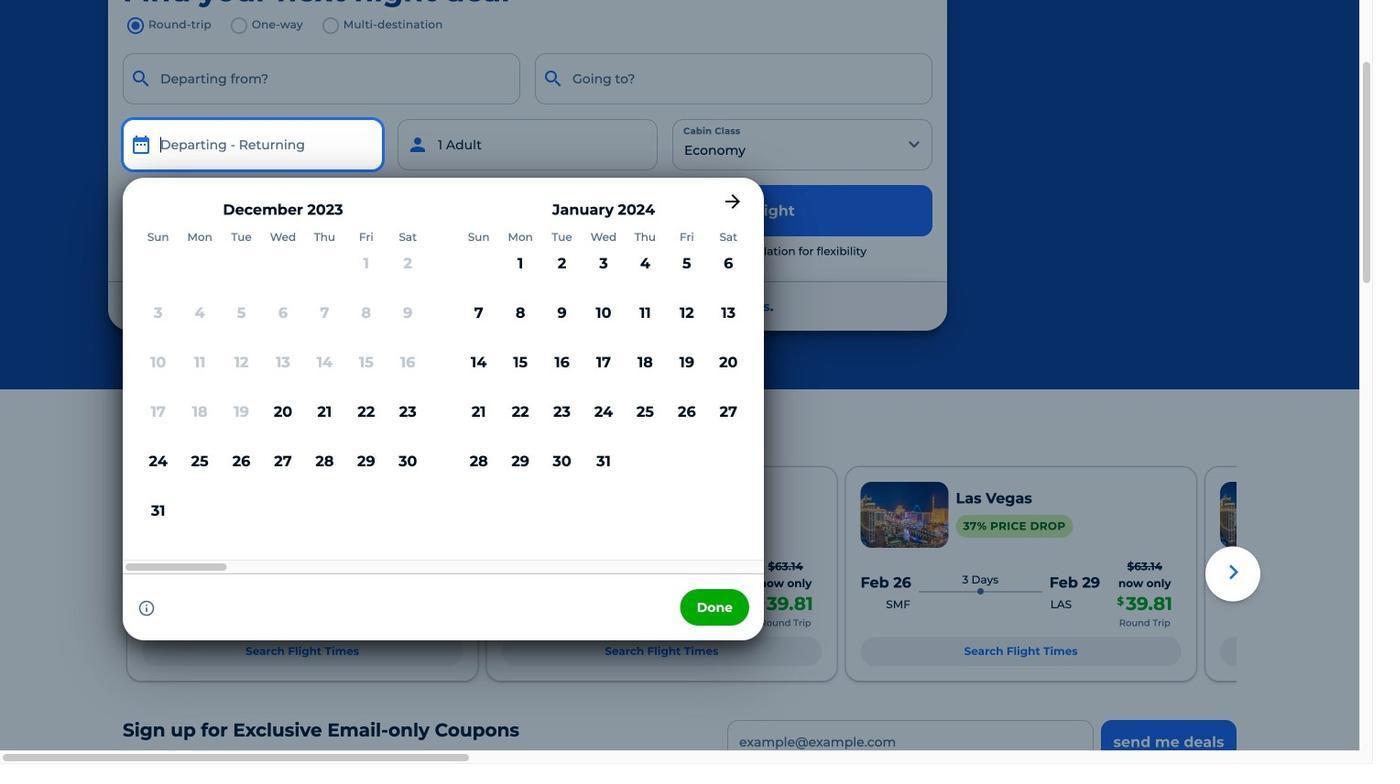 Task type: describe. For each thing, give the bounding box(es) containing it.
Departing from? field
[[123, 53, 520, 105]]

Promotion email input field
[[728, 720, 1094, 764]]

Going to? field
[[535, 53, 933, 105]]

none field going to?
[[535, 53, 933, 105]]

next image
[[1220, 558, 1249, 587]]

flight-search-form element
[[115, 13, 1373, 640]]

none field 'departing from?'
[[123, 53, 520, 105]]



Task type: locate. For each thing, give the bounding box(es) containing it.
Departing – Returning Date Picker field
[[123, 119, 383, 171]]

1 none field from the left
[[123, 53, 520, 105]]

1 horizontal spatial none field
[[535, 53, 933, 105]]

las vegas image image
[[142, 482, 230, 548], [861, 482, 949, 548]]

2 none field from the left
[[535, 53, 933, 105]]

None field
[[123, 53, 520, 105], [535, 53, 933, 105]]

show february 2024 image
[[722, 191, 744, 213]]

1 las vegas image image from the left
[[142, 482, 230, 548]]

2 las vegas image image from the left
[[861, 482, 949, 548]]

0 horizontal spatial las vegas image image
[[142, 482, 230, 548]]

0 horizontal spatial none field
[[123, 53, 520, 105]]

traveler selection text field
[[398, 119, 658, 171]]

1 horizontal spatial las vegas image image
[[861, 482, 949, 548]]



Task type: vqa. For each thing, say whether or not it's contained in the screenshot.
first field
yes



